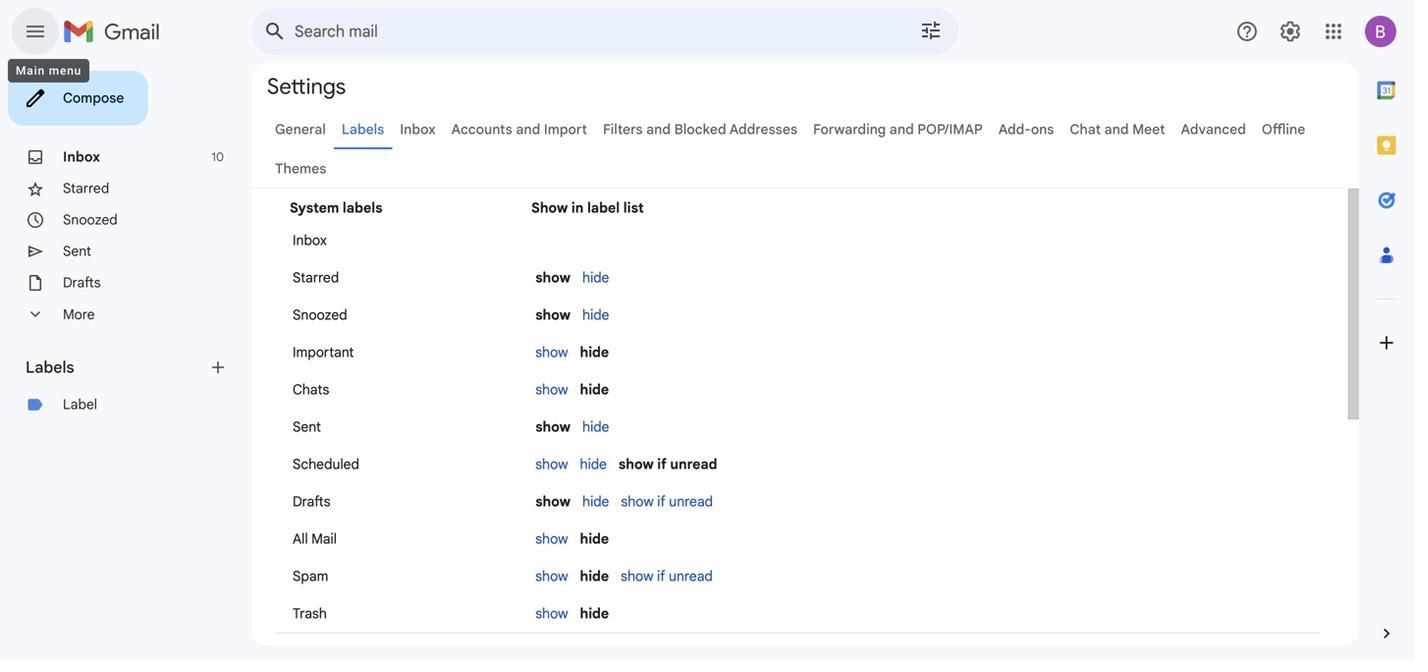 Task type: describe. For each thing, give the bounding box(es) containing it.
hide link for drafts
[[582, 493, 609, 510]]

chat and meet link
[[1070, 121, 1165, 138]]

add-ons
[[999, 121, 1054, 138]]

show link for scheduled
[[535, 456, 568, 473]]

add-ons link
[[999, 121, 1054, 138]]

support image
[[1236, 20, 1259, 43]]

show link for all mail
[[535, 530, 568, 548]]

filters
[[603, 121, 643, 138]]

show link for spam
[[535, 568, 568, 585]]

label link
[[63, 396, 97, 413]]

system
[[290, 199, 339, 217]]

forwarding and pop/imap link
[[813, 121, 983, 138]]

system labels
[[290, 199, 382, 217]]

and for accounts
[[516, 121, 540, 138]]

spam
[[293, 568, 328, 585]]

and for filters
[[646, 121, 671, 138]]

0 vertical spatial unread
[[670, 456, 718, 473]]

show in label list
[[531, 199, 644, 217]]

labels
[[343, 199, 382, 217]]

meet
[[1133, 121, 1165, 138]]

advanced
[[1181, 121, 1246, 138]]

more button
[[0, 299, 236, 330]]

chats
[[293, 381, 329, 398]]

and for forwarding
[[890, 121, 914, 138]]

search mail image
[[257, 14, 293, 49]]

if for drafts
[[657, 493, 666, 510]]

hide link for snoozed
[[582, 306, 609, 324]]

filters and blocked addresses link
[[603, 121, 798, 138]]

drafts link
[[63, 274, 101, 291]]

accounts
[[451, 121, 512, 138]]

filters and blocked addresses
[[603, 121, 798, 138]]

show
[[531, 199, 568, 217]]

labels navigation
[[0, 63, 251, 661]]

ons
[[1031, 121, 1054, 138]]

compose
[[63, 89, 124, 107]]

in
[[572, 199, 584, 217]]

forwarding
[[813, 121, 886, 138]]

hide link for scheduled
[[580, 456, 607, 473]]

pop/imap
[[918, 121, 983, 138]]

main menu
[[16, 64, 82, 78]]

0 vertical spatial inbox link
[[400, 121, 436, 138]]

compose button
[[8, 71, 148, 126]]

show if unread for drafts
[[621, 493, 713, 510]]

blocked
[[674, 121, 726, 138]]

inbox link inside labels navigation
[[63, 148, 100, 165]]

1 horizontal spatial sent
[[293, 418, 321, 436]]

Search mail text field
[[295, 22, 864, 41]]

inbox for inbox link to the top
[[400, 121, 436, 138]]

snoozed link
[[63, 211, 118, 228]]

advanced search options image
[[911, 11, 951, 50]]

show if unread link for drafts
[[621, 493, 713, 510]]

10
[[212, 150, 224, 165]]

show if unread link for spam
[[621, 568, 713, 585]]

settings
[[267, 73, 346, 100]]

drafts inside labels navigation
[[63, 274, 101, 291]]

starred link
[[63, 180, 109, 197]]



Task type: vqa. For each thing, say whether or not it's contained in the screenshot.
Inbox link to the right
yes



Task type: locate. For each thing, give the bounding box(es) containing it.
general
[[275, 121, 326, 138]]

drafts
[[63, 274, 101, 291], [293, 493, 331, 510]]

labels up label
[[26, 358, 74, 377]]

1 vertical spatial starred
[[293, 269, 339, 286]]

4 and from the left
[[1105, 121, 1129, 138]]

1 vertical spatial snoozed
[[293, 306, 347, 324]]

2 vertical spatial show if unread
[[621, 568, 713, 585]]

snoozed up important
[[293, 306, 347, 324]]

sent link
[[63, 243, 91, 260]]

1 if from the top
[[657, 456, 667, 473]]

2 and from the left
[[646, 121, 671, 138]]

unread for drafts
[[669, 493, 713, 510]]

starred down system
[[293, 269, 339, 286]]

0 vertical spatial drafts
[[63, 274, 101, 291]]

inbox
[[400, 121, 436, 138], [63, 148, 100, 165], [293, 232, 327, 249]]

2 show if unread link from the top
[[621, 568, 713, 585]]

0 vertical spatial if
[[657, 456, 667, 473]]

0 horizontal spatial labels
[[26, 358, 74, 377]]

2 vertical spatial unread
[[669, 568, 713, 585]]

2 horizontal spatial inbox
[[400, 121, 436, 138]]

inbox link right 'labels' link
[[400, 121, 436, 138]]

add-
[[999, 121, 1031, 138]]

0 vertical spatial inbox
[[400, 121, 436, 138]]

labels inside navigation
[[26, 358, 74, 377]]

show if unread link
[[621, 493, 713, 510], [621, 568, 713, 585]]

1 vertical spatial labels
[[26, 358, 74, 377]]

scheduled
[[293, 456, 359, 473]]

None search field
[[251, 8, 959, 55]]

1 show link from the top
[[535, 344, 568, 361]]

drafts up all mail on the bottom left of page
[[293, 493, 331, 510]]

import
[[544, 121, 587, 138]]

unread
[[670, 456, 718, 473], [669, 493, 713, 510], [669, 568, 713, 585]]

menu
[[49, 64, 82, 78]]

inbox right 'labels' link
[[400, 121, 436, 138]]

0 horizontal spatial starred
[[63, 180, 109, 197]]

labels for 'labels' link
[[342, 121, 384, 138]]

2 vertical spatial if
[[657, 568, 665, 585]]

and for chat
[[1105, 121, 1129, 138]]

mail
[[311, 530, 337, 548]]

inbox up starred link on the top left
[[63, 148, 100, 165]]

snoozed inside labels navigation
[[63, 211, 118, 228]]

labels
[[342, 121, 384, 138], [26, 358, 74, 377]]

snoozed down starred link on the top left
[[63, 211, 118, 228]]

trash
[[293, 605, 327, 622]]

themes
[[275, 160, 326, 177]]

all
[[293, 530, 308, 548]]

show if unread for spam
[[621, 568, 713, 585]]

unread for spam
[[669, 568, 713, 585]]

all mail
[[293, 530, 337, 548]]

1 and from the left
[[516, 121, 540, 138]]

snoozed
[[63, 211, 118, 228], [293, 306, 347, 324]]

show link for trash
[[535, 605, 568, 622]]

sent up drafts link
[[63, 243, 91, 260]]

show link for chats
[[535, 381, 568, 398]]

0 horizontal spatial snoozed
[[63, 211, 118, 228]]

general link
[[275, 121, 326, 138]]

show
[[535, 269, 571, 286], [535, 306, 571, 324], [535, 344, 568, 361], [535, 381, 568, 398], [535, 418, 571, 436], [535, 456, 568, 473], [619, 456, 654, 473], [535, 493, 571, 510], [621, 493, 654, 510], [535, 530, 568, 548], [535, 568, 568, 585], [621, 568, 654, 585], [535, 605, 568, 622]]

1 horizontal spatial inbox
[[293, 232, 327, 249]]

and left pop/imap
[[890, 121, 914, 138]]

and right chat
[[1105, 121, 1129, 138]]

1 vertical spatial sent
[[293, 418, 321, 436]]

important
[[293, 344, 354, 361]]

main
[[16, 64, 45, 78]]

label
[[587, 199, 620, 217]]

forwarding and pop/imap
[[813, 121, 983, 138]]

show link for important
[[535, 344, 568, 361]]

addresses
[[730, 121, 798, 138]]

hide link for starred
[[582, 269, 609, 286]]

hide
[[582, 269, 609, 286], [582, 306, 609, 324], [580, 344, 609, 361], [580, 381, 609, 398], [582, 418, 609, 436], [580, 456, 607, 473], [582, 493, 609, 510], [580, 530, 609, 548], [580, 568, 609, 585], [580, 605, 609, 622]]

0 horizontal spatial drafts
[[63, 274, 101, 291]]

labels link
[[342, 121, 384, 138]]

chat and meet
[[1070, 121, 1165, 138]]

0 vertical spatial labels
[[342, 121, 384, 138]]

gmail image
[[63, 12, 170, 51]]

1 horizontal spatial snoozed
[[293, 306, 347, 324]]

offline link
[[1262, 121, 1306, 138]]

labels for labels heading
[[26, 358, 74, 377]]

and right filters
[[646, 121, 671, 138]]

0 vertical spatial sent
[[63, 243, 91, 260]]

sent down the chats
[[293, 418, 321, 436]]

1 vertical spatial drafts
[[293, 493, 331, 510]]

1 vertical spatial show if unread
[[621, 493, 713, 510]]

1 vertical spatial inbox
[[63, 148, 100, 165]]

1 vertical spatial if
[[657, 493, 666, 510]]

5 show link from the top
[[535, 568, 568, 585]]

list
[[623, 199, 644, 217]]

themes link
[[275, 160, 326, 177]]

4 show link from the top
[[535, 530, 568, 548]]

1 horizontal spatial inbox link
[[400, 121, 436, 138]]

and left 'import'
[[516, 121, 540, 138]]

3 and from the left
[[890, 121, 914, 138]]

1 show if unread link from the top
[[621, 493, 713, 510]]

1 horizontal spatial labels
[[342, 121, 384, 138]]

0 horizontal spatial inbox
[[63, 148, 100, 165]]

0 vertical spatial show if unread link
[[621, 493, 713, 510]]

1 horizontal spatial starred
[[293, 269, 339, 286]]

1 horizontal spatial drafts
[[293, 493, 331, 510]]

0 vertical spatial starred
[[63, 180, 109, 197]]

inbox for inbox link within labels navigation
[[63, 148, 100, 165]]

sent
[[63, 243, 91, 260], [293, 418, 321, 436]]

advanced link
[[1181, 121, 1246, 138]]

chat
[[1070, 121, 1101, 138]]

if for spam
[[657, 568, 665, 585]]

1 vertical spatial show if unread link
[[621, 568, 713, 585]]

tab list
[[1359, 63, 1414, 590]]

label
[[63, 396, 97, 413]]

show if unread
[[619, 456, 718, 473], [621, 493, 713, 510], [621, 568, 713, 585]]

1 vertical spatial unread
[[669, 493, 713, 510]]

0 vertical spatial show if unread
[[619, 456, 718, 473]]

starred inside labels navigation
[[63, 180, 109, 197]]

2 if from the top
[[657, 493, 666, 510]]

2 vertical spatial inbox
[[293, 232, 327, 249]]

starred
[[63, 180, 109, 197], [293, 269, 339, 286]]

labels right general
[[342, 121, 384, 138]]

labels heading
[[26, 358, 208, 377]]

settings image
[[1279, 20, 1302, 43]]

offline
[[1262, 121, 1306, 138]]

if
[[657, 456, 667, 473], [657, 493, 666, 510], [657, 568, 665, 585]]

6 show link from the top
[[535, 605, 568, 622]]

main menu image
[[24, 20, 47, 43]]

0 horizontal spatial inbox link
[[63, 148, 100, 165]]

starred up 'snoozed' 'link'
[[63, 180, 109, 197]]

inbox link up starred link on the top left
[[63, 148, 100, 165]]

drafts down "sent" link
[[63, 274, 101, 291]]

inbox inside labels navigation
[[63, 148, 100, 165]]

more
[[63, 306, 95, 323]]

3 if from the top
[[657, 568, 665, 585]]

inbox link
[[400, 121, 436, 138], [63, 148, 100, 165]]

0 vertical spatial snoozed
[[63, 211, 118, 228]]

0 horizontal spatial sent
[[63, 243, 91, 260]]

1 vertical spatial inbox link
[[63, 148, 100, 165]]

and
[[516, 121, 540, 138], [646, 121, 671, 138], [890, 121, 914, 138], [1105, 121, 1129, 138]]

accounts and import link
[[451, 121, 587, 138]]

2 show link from the top
[[535, 381, 568, 398]]

accounts and import
[[451, 121, 587, 138]]

show link
[[535, 344, 568, 361], [535, 381, 568, 398], [535, 456, 568, 473], [535, 530, 568, 548], [535, 568, 568, 585], [535, 605, 568, 622]]

hide link for sent
[[582, 418, 609, 436]]

sent inside labels navigation
[[63, 243, 91, 260]]

inbox down system
[[293, 232, 327, 249]]

hide link
[[582, 269, 609, 286], [582, 306, 609, 324], [582, 418, 609, 436], [580, 456, 607, 473], [582, 493, 609, 510]]

3 show link from the top
[[535, 456, 568, 473]]



